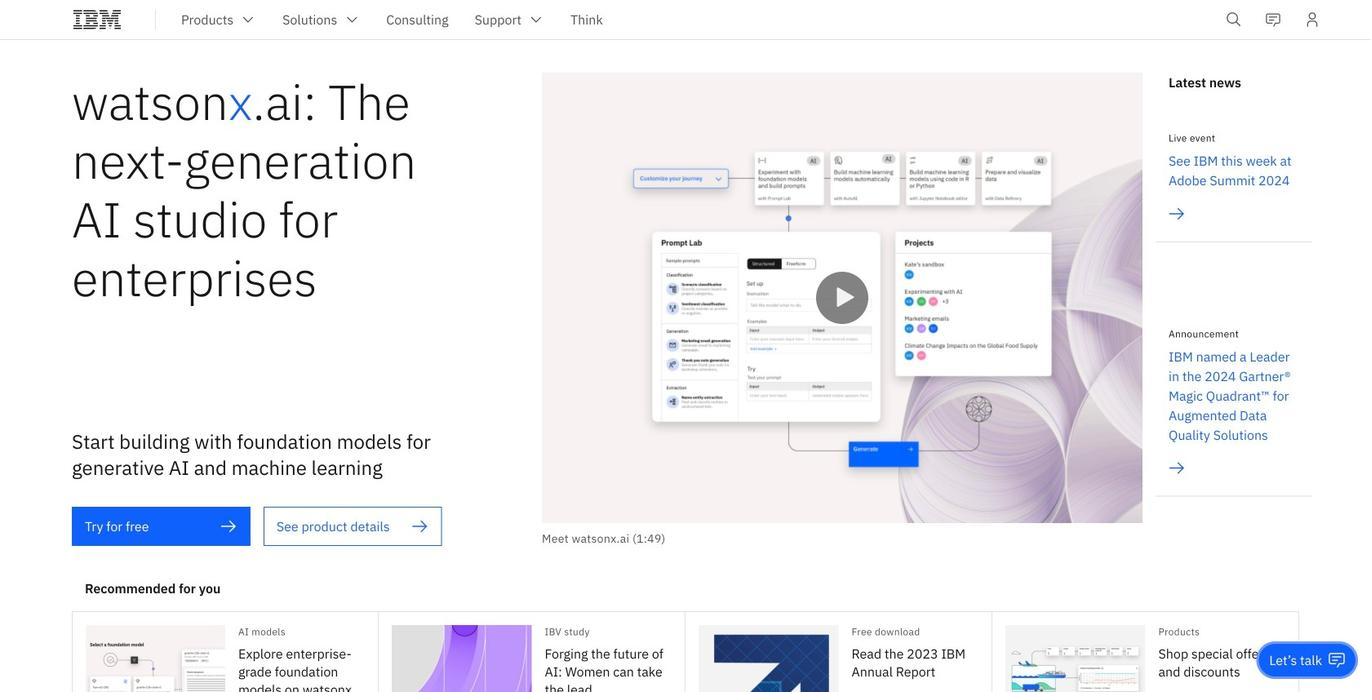 Task type: locate. For each thing, give the bounding box(es) containing it.
let's talk element
[[1269, 651, 1322, 669]]



Task type: vqa. For each thing, say whether or not it's contained in the screenshot.
Let'S Talk element
yes



